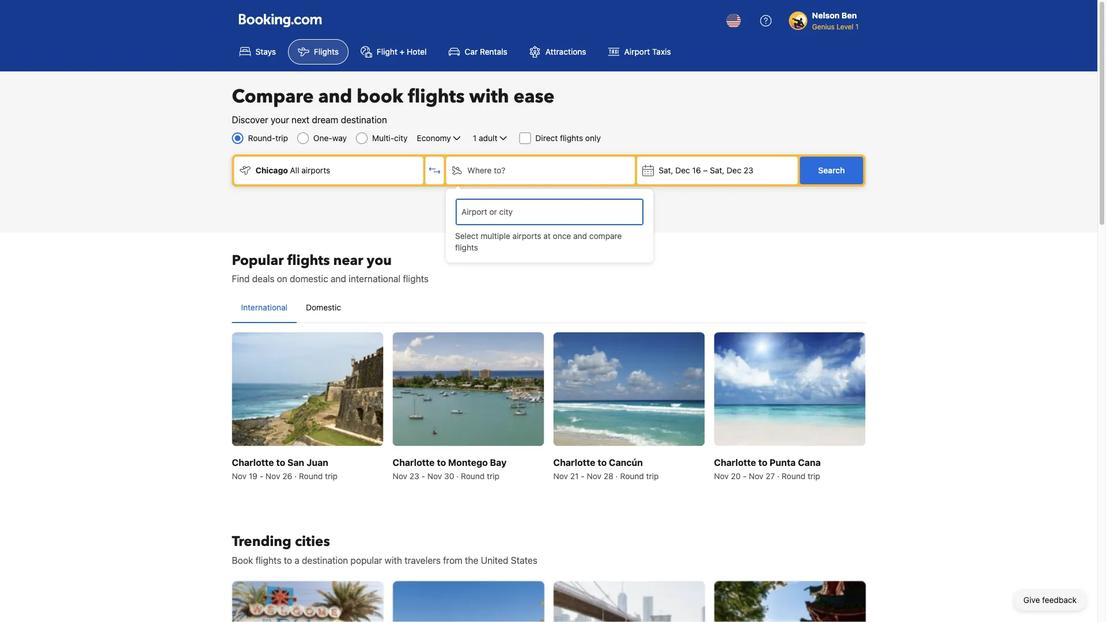 Task type: describe. For each thing, give the bounding box(es) containing it.
feedback
[[1043, 596, 1077, 605]]

compare
[[232, 84, 314, 109]]

16
[[693, 166, 701, 175]]

round-
[[248, 133, 276, 143]]

trending cities book flights to a destination popular with travelers from the united states
[[232, 532, 538, 566]]

flights right international
[[403, 274, 429, 284]]

2 nov from the left
[[266, 471, 280, 481]]

domestic button
[[297, 293, 351, 323]]

on
[[277, 274, 287, 284]]

all
[[290, 166, 299, 175]]

+
[[400, 47, 405, 56]]

deals
[[252, 274, 275, 284]]

from
[[443, 555, 463, 566]]

stays link
[[230, 39, 286, 65]]

- for charlotte to san juan
[[260, 471, 264, 481]]

chicago all airports
[[256, 166, 330, 175]]

30
[[444, 471, 454, 481]]

Airport or city text field
[[461, 206, 639, 218]]

to for punta
[[759, 457, 768, 468]]

and inside popular flights near you find deals on domestic and international flights
[[331, 274, 346, 284]]

destination inside compare and book flights with ease discover your next dream destination
[[341, 114, 387, 125]]

round for charlotte to punta cana
[[782, 471, 806, 481]]

tab list containing international
[[232, 293, 866, 324]]

· for charlotte to san juan
[[295, 471, 297, 481]]

charlotte to montego bay image
[[393, 333, 544, 446]]

taxis
[[653, 47, 671, 56]]

united
[[481, 555, 509, 566]]

bay
[[490, 457, 507, 468]]

1 inside the nelson ben genius level 1
[[856, 22, 859, 31]]

20
[[731, 471, 741, 481]]

ease
[[514, 84, 555, 109]]

airports for multiple
[[513, 231, 542, 241]]

genius
[[813, 22, 835, 31]]

trip for charlotte to punta cana
[[808, 471, 821, 481]]

6 nov from the left
[[587, 471, 602, 481]]

direct
[[536, 133, 558, 143]]

direct flights only
[[536, 133, 601, 143]]

international
[[349, 274, 401, 284]]

charlotte to montego bay nov 23 - nov 30 · round trip
[[393, 457, 507, 481]]

juan
[[307, 457, 328, 468]]

level
[[837, 22, 854, 31]]

4 nov from the left
[[428, 471, 442, 481]]

to for montego
[[437, 457, 446, 468]]

multi-
[[372, 133, 394, 143]]

charlotte to cancún image
[[554, 333, 705, 446]]

5 nov from the left
[[554, 471, 568, 481]]

charlotte to san juan image
[[232, 333, 384, 446]]

2 dec from the left
[[727, 166, 742, 175]]

adult
[[479, 133, 498, 143]]

where to? button
[[446, 157, 635, 184]]

san
[[288, 457, 304, 468]]

domestic
[[290, 274, 328, 284]]

airports for all
[[302, 166, 330, 175]]

trending
[[232, 532, 292, 551]]

flights inside trending cities book flights to a destination popular with travelers from the united states
[[256, 555, 281, 566]]

cana
[[798, 457, 821, 468]]

select multiple airports at once and compare flights
[[455, 231, 622, 252]]

way
[[332, 133, 347, 143]]

book
[[232, 555, 253, 566]]

punta
[[770, 457, 796, 468]]

find
[[232, 274, 250, 284]]

- for charlotte to punta cana
[[743, 471, 747, 481]]

round for charlotte to montego bay
[[461, 471, 485, 481]]

popular
[[351, 555, 382, 566]]

trip for charlotte to montego bay
[[487, 471, 500, 481]]

flight + hotel link
[[351, 39, 437, 65]]

1 adult button
[[472, 131, 510, 145]]

where
[[468, 166, 492, 175]]

only
[[586, 133, 601, 143]]

popular flights near you find deals on domestic and international flights
[[232, 251, 429, 284]]

at
[[544, 231, 551, 241]]

airport
[[625, 47, 650, 56]]

a
[[295, 555, 300, 566]]

flights up domestic
[[287, 251, 330, 270]]

1 dec from the left
[[676, 166, 690, 175]]

· for charlotte to punta cana
[[778, 471, 780, 481]]

destination inside trending cities book flights to a destination popular with travelers from the united states
[[302, 555, 348, 566]]

28
[[604, 471, 614, 481]]

your
[[271, 114, 289, 125]]

26
[[283, 471, 292, 481]]

3 nov from the left
[[393, 471, 408, 481]]

montego
[[448, 457, 488, 468]]

dream
[[312, 114, 339, 125]]

airport taxis link
[[599, 39, 681, 65]]

nelson ben genius level 1
[[813, 11, 859, 31]]

charlotte for charlotte to montego bay
[[393, 457, 435, 468]]

19
[[249, 471, 258, 481]]

give
[[1024, 596, 1041, 605]]

flights inside the select multiple airports at once and compare flights
[[455, 243, 478, 252]]

flights link
[[288, 39, 349, 65]]

charlotte to punta cana image
[[714, 333, 866, 446]]

ben
[[842, 11, 857, 20]]

attractions
[[546, 47, 587, 56]]

flights left only
[[560, 133, 583, 143]]

charlotte to san juan nov 19 - nov 26 · round trip
[[232, 457, 338, 481]]

stays
[[256, 47, 276, 56]]

charlotte for charlotte to cancún
[[554, 457, 596, 468]]

· inside charlotte to cancún nov 21 - nov 28 · round trip
[[616, 471, 618, 481]]



Task type: vqa. For each thing, say whether or not it's contained in the screenshot.
date related to Choose departure date dropdown button
no



Task type: locate. For each thing, give the bounding box(es) containing it.
round down punta
[[782, 471, 806, 481]]

you
[[367, 251, 392, 270]]

-
[[260, 471, 264, 481], [422, 471, 425, 481], [581, 471, 585, 481], [743, 471, 747, 481]]

and down near
[[331, 274, 346, 284]]

·
[[295, 471, 297, 481], [457, 471, 459, 481], [616, 471, 618, 481], [778, 471, 780, 481]]

21
[[571, 471, 579, 481]]

with right popular
[[385, 555, 402, 566]]

search button
[[800, 157, 864, 184]]

0 horizontal spatial 23
[[410, 471, 419, 481]]

charlotte left montego
[[393, 457, 435, 468]]

flights up 'economy' on the left top
[[408, 84, 465, 109]]

1 horizontal spatial airports
[[513, 231, 542, 241]]

0 vertical spatial airports
[[302, 166, 330, 175]]

1 · from the left
[[295, 471, 297, 481]]

to inside charlotte to montego bay nov 23 - nov 30 · round trip
[[437, 457, 446, 468]]

1 vertical spatial with
[[385, 555, 402, 566]]

give feedback
[[1024, 596, 1077, 605]]

23 left 30
[[410, 471, 419, 481]]

charlotte inside charlotte to cancún nov 21 - nov 28 · round trip
[[554, 457, 596, 468]]

the
[[465, 555, 479, 566]]

1 round from the left
[[299, 471, 323, 481]]

airports inside the select multiple airports at once and compare flights
[[513, 231, 542, 241]]

book
[[357, 84, 403, 109]]

flight + hotel
[[377, 47, 427, 56]]

trip inside charlotte to san juan nov 19 - nov 26 · round trip
[[325, 471, 338, 481]]

one-way
[[314, 133, 347, 143]]

1 charlotte from the left
[[232, 457, 274, 468]]

3 charlotte from the left
[[554, 457, 596, 468]]

international button
[[232, 293, 297, 323]]

flights
[[314, 47, 339, 56]]

economy
[[417, 133, 451, 143]]

to left san at left
[[276, 457, 285, 468]]

trip
[[276, 133, 288, 143], [325, 471, 338, 481], [487, 471, 500, 481], [647, 471, 659, 481], [808, 471, 821, 481]]

booking.com logo image
[[239, 14, 322, 27], [239, 14, 322, 27]]

sat,
[[659, 166, 674, 175], [710, 166, 725, 175]]

0 vertical spatial and
[[318, 84, 352, 109]]

with inside trending cities book flights to a destination popular with travelers from the united states
[[385, 555, 402, 566]]

destination up multi-
[[341, 114, 387, 125]]

· right 27 at right
[[778, 471, 780, 481]]

· inside charlotte to punta cana nov 20 - nov 27 · round trip
[[778, 471, 780, 481]]

compare and book flights with ease discover your next dream destination
[[232, 84, 555, 125]]

1 nov from the left
[[232, 471, 247, 481]]

0 vertical spatial 1
[[856, 22, 859, 31]]

1 horizontal spatial sat,
[[710, 166, 725, 175]]

rentals
[[480, 47, 508, 56]]

to inside charlotte to cancún nov 21 - nov 28 · round trip
[[598, 457, 607, 468]]

3 · from the left
[[616, 471, 618, 481]]

trip inside charlotte to montego bay nov 23 - nov 30 · round trip
[[487, 471, 500, 481]]

attractions link
[[520, 39, 596, 65]]

dec right –
[[727, 166, 742, 175]]

with inside compare and book flights with ease discover your next dream destination
[[469, 84, 509, 109]]

0 vertical spatial 23
[[744, 166, 754, 175]]

sat, right –
[[710, 166, 725, 175]]

2 · from the left
[[457, 471, 459, 481]]

charlotte inside charlotte to san juan nov 19 - nov 26 · round trip
[[232, 457, 274, 468]]

2 charlotte from the left
[[393, 457, 435, 468]]

cancún
[[609, 457, 643, 468]]

23 right –
[[744, 166, 754, 175]]

1 vertical spatial 23
[[410, 471, 419, 481]]

1 adult
[[473, 133, 498, 143]]

2 round from the left
[[461, 471, 485, 481]]

1 vertical spatial and
[[574, 231, 587, 241]]

sat, dec 16 – sat, dec 23 button
[[638, 157, 798, 184]]

trip right 28
[[647, 471, 659, 481]]

cities
[[295, 532, 330, 551]]

select
[[455, 231, 479, 241]]

23 inside sat, dec 16 – sat, dec 23 popup button
[[744, 166, 754, 175]]

3 round from the left
[[620, 471, 644, 481]]

give feedback button
[[1015, 590, 1087, 611]]

one-
[[314, 133, 332, 143]]

search
[[819, 166, 845, 175]]

round inside charlotte to montego bay nov 23 - nov 30 · round trip
[[461, 471, 485, 481]]

round inside charlotte to cancún nov 21 - nov 28 · round trip
[[620, 471, 644, 481]]

round inside charlotte to punta cana nov 20 - nov 27 · round trip
[[782, 471, 806, 481]]

0 horizontal spatial 1
[[473, 133, 477, 143]]

and
[[318, 84, 352, 109], [574, 231, 587, 241], [331, 274, 346, 284]]

1 horizontal spatial 1
[[856, 22, 859, 31]]

1 horizontal spatial dec
[[727, 166, 742, 175]]

27
[[766, 471, 775, 481]]

multiple
[[481, 231, 511, 241]]

car rentals
[[465, 47, 508, 56]]

0 horizontal spatial with
[[385, 555, 402, 566]]

airports
[[302, 166, 330, 175], [513, 231, 542, 241]]

· right "26" at the bottom left of the page
[[295, 471, 297, 481]]

car rentals link
[[439, 39, 517, 65]]

4 charlotte from the left
[[714, 457, 757, 468]]

· right 28
[[616, 471, 618, 481]]

- right 19
[[260, 471, 264, 481]]

airport taxis
[[625, 47, 671, 56]]

to for cancún
[[598, 457, 607, 468]]

1 - from the left
[[260, 471, 264, 481]]

to up 30
[[437, 457, 446, 468]]

charlotte inside charlotte to montego bay nov 23 - nov 30 · round trip
[[393, 457, 435, 468]]

round inside charlotte to san juan nov 19 - nov 26 · round trip
[[299, 471, 323, 481]]

city
[[394, 133, 408, 143]]

to up 27 at right
[[759, 457, 768, 468]]

· inside charlotte to san juan nov 19 - nov 26 · round trip
[[295, 471, 297, 481]]

· for charlotte to montego bay
[[457, 471, 459, 481]]

international
[[241, 303, 288, 312]]

nelson
[[813, 11, 840, 20]]

multi-city
[[372, 133, 408, 143]]

sat, left 16
[[659, 166, 674, 175]]

travelers
[[405, 555, 441, 566]]

charlotte for charlotte to san juan
[[232, 457, 274, 468]]

discover
[[232, 114, 268, 125]]

charlotte up 19
[[232, 457, 274, 468]]

1 vertical spatial 1
[[473, 133, 477, 143]]

1 left "adult"
[[473, 133, 477, 143]]

7 nov from the left
[[714, 471, 729, 481]]

and inside the select multiple airports at once and compare flights
[[574, 231, 587, 241]]

compare
[[590, 231, 622, 241]]

and up dream
[[318, 84, 352, 109]]

· inside charlotte to montego bay nov 23 - nov 30 · round trip
[[457, 471, 459, 481]]

round
[[299, 471, 323, 481], [461, 471, 485, 481], [620, 471, 644, 481], [782, 471, 806, 481]]

trip inside charlotte to punta cana nov 20 - nov 27 · round trip
[[808, 471, 821, 481]]

0 horizontal spatial airports
[[302, 166, 330, 175]]

0 horizontal spatial dec
[[676, 166, 690, 175]]

chicago
[[256, 166, 288, 175]]

to left a on the bottom
[[284, 555, 292, 566]]

0 horizontal spatial sat,
[[659, 166, 674, 175]]

charlotte up the 21
[[554, 457, 596, 468]]

and right once
[[574, 231, 587, 241]]

destination down the cities
[[302, 555, 348, 566]]

8 nov from the left
[[749, 471, 764, 481]]

sat, dec 16 – sat, dec 23
[[659, 166, 754, 175]]

states
[[511, 555, 538, 566]]

flight
[[377, 47, 398, 56]]

1 vertical spatial airports
[[513, 231, 542, 241]]

- inside charlotte to punta cana nov 20 - nov 27 · round trip
[[743, 471, 747, 481]]

to inside charlotte to punta cana nov 20 - nov 27 · round trip
[[759, 457, 768, 468]]

1 vertical spatial destination
[[302, 555, 348, 566]]

round down juan
[[299, 471, 323, 481]]

charlotte to punta cana nov 20 - nov 27 · round trip
[[714, 457, 821, 481]]

trip down your
[[276, 133, 288, 143]]

with up "adult"
[[469, 84, 509, 109]]

airports left at
[[513, 231, 542, 241]]

and inside compare and book flights with ease discover your next dream destination
[[318, 84, 352, 109]]

round for charlotte to san juan
[[299, 471, 323, 481]]

to inside charlotte to san juan nov 19 - nov 26 · round trip
[[276, 457, 285, 468]]

to?
[[494, 166, 506, 175]]

- inside charlotte to montego bay nov 23 - nov 30 · round trip
[[422, 471, 425, 481]]

trip down cana
[[808, 471, 821, 481]]

airports right all at the top left
[[302, 166, 330, 175]]

domestic
[[306, 303, 341, 312]]

flights down select
[[455, 243, 478, 252]]

23 inside charlotte to montego bay nov 23 - nov 30 · round trip
[[410, 471, 419, 481]]

with
[[469, 84, 509, 109], [385, 555, 402, 566]]

popular
[[232, 251, 284, 270]]

to
[[276, 457, 285, 468], [437, 457, 446, 468], [598, 457, 607, 468], [759, 457, 768, 468], [284, 555, 292, 566]]

charlotte up 20
[[714, 457, 757, 468]]

to inside trending cities book flights to a destination popular with travelers from the united states
[[284, 555, 292, 566]]

round-trip
[[248, 133, 288, 143]]

next
[[292, 114, 310, 125]]

- left 30
[[422, 471, 425, 481]]

2 vertical spatial and
[[331, 274, 346, 284]]

flights down the trending
[[256, 555, 281, 566]]

charlotte inside charlotte to punta cana nov 20 - nov 27 · round trip
[[714, 457, 757, 468]]

round down montego
[[461, 471, 485, 481]]

tab list
[[232, 293, 866, 324]]

2 sat, from the left
[[710, 166, 725, 175]]

flights inside compare and book flights with ease discover your next dream destination
[[408, 84, 465, 109]]

1 sat, from the left
[[659, 166, 674, 175]]

0 vertical spatial with
[[469, 84, 509, 109]]

1 horizontal spatial 23
[[744, 166, 754, 175]]

4 - from the left
[[743, 471, 747, 481]]

once
[[553, 231, 571, 241]]

charlotte for charlotte to punta cana
[[714, 457, 757, 468]]

4 · from the left
[[778, 471, 780, 481]]

car
[[465, 47, 478, 56]]

- inside charlotte to cancún nov 21 - nov 28 · round trip
[[581, 471, 585, 481]]

trip for charlotte to san juan
[[325, 471, 338, 481]]

· right 30
[[457, 471, 459, 481]]

trip down juan
[[325, 471, 338, 481]]

- right the 21
[[581, 471, 585, 481]]

to up 28
[[598, 457, 607, 468]]

to for san
[[276, 457, 285, 468]]

- for charlotte to montego bay
[[422, 471, 425, 481]]

- right 20
[[743, 471, 747, 481]]

1 inside dropdown button
[[473, 133, 477, 143]]

- inside charlotte to san juan nov 19 - nov 26 · round trip
[[260, 471, 264, 481]]

where to?
[[468, 166, 506, 175]]

hotel
[[407, 47, 427, 56]]

1 horizontal spatial with
[[469, 84, 509, 109]]

2 - from the left
[[422, 471, 425, 481]]

1
[[856, 22, 859, 31], [473, 133, 477, 143]]

charlotte to cancún nov 21 - nov 28 · round trip
[[554, 457, 659, 481]]

dec left 16
[[676, 166, 690, 175]]

3 - from the left
[[581, 471, 585, 481]]

1 right level
[[856, 22, 859, 31]]

trip inside charlotte to cancún nov 21 - nov 28 · round trip
[[647, 471, 659, 481]]

trip down 'bay'
[[487, 471, 500, 481]]

round down cancún
[[620, 471, 644, 481]]

0 vertical spatial destination
[[341, 114, 387, 125]]

4 round from the left
[[782, 471, 806, 481]]

23
[[744, 166, 754, 175], [410, 471, 419, 481]]



